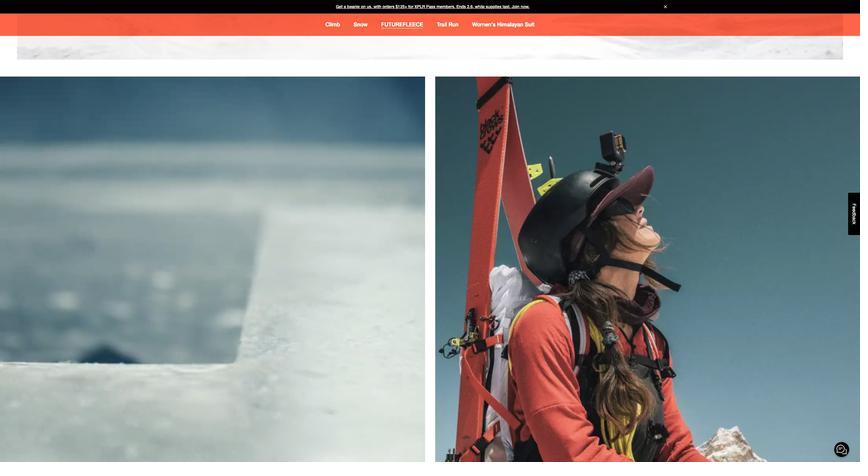 Task type: describe. For each thing, give the bounding box(es) containing it.
us,
[[367, 4, 373, 9]]

$125+
[[396, 4, 407, 9]]

run
[[449, 21, 459, 28]]

0 vertical spatial a
[[344, 4, 346, 9]]

women's himalayan suit link
[[466, 14, 542, 36]]

get
[[336, 4, 343, 9]]

orders
[[383, 4, 395, 9]]

trail run link
[[430, 14, 466, 36]]

join
[[512, 4, 520, 9]]

snow link
[[347, 14, 375, 36]]

climb
[[326, 21, 340, 28]]

on
[[361, 4, 366, 9]]

with
[[374, 4, 382, 9]]

trail run
[[437, 21, 459, 28]]

close image
[[661, 5, 670, 8]]

a inside button
[[852, 217, 857, 220]]

k
[[852, 222, 857, 225]]

f e e d b a c k button
[[849, 193, 860, 235]]

f e e d b a c k
[[852, 204, 857, 225]]

snow verbier shop image
[[435, 77, 860, 463]]



Task type: vqa. For each thing, say whether or not it's contained in the screenshot.
Search all image
no



Task type: locate. For each thing, give the bounding box(es) containing it.
e up d on the right of the page
[[852, 207, 857, 209]]

a right get
[[344, 4, 346, 9]]

futurefleece
[[381, 21, 423, 28]]

women's
[[472, 21, 496, 28]]

a up k
[[852, 217, 857, 220]]

b
[[852, 215, 857, 217]]

a
[[344, 4, 346, 9], [852, 217, 857, 220]]

1 vertical spatial a
[[852, 217, 857, 220]]

members.
[[437, 4, 456, 9]]

d
[[852, 212, 857, 215]]

get a beanie on us, with orders $125+ for xplr pass members. ends 2.6, while supplies last. join now. link
[[0, 0, 860, 14]]

climb link
[[319, 14, 347, 36]]

c
[[852, 220, 857, 222]]

while
[[475, 4, 485, 9]]

e
[[852, 207, 857, 209], [852, 209, 857, 212]]

trail
[[437, 21, 447, 28]]

1 e from the top
[[852, 207, 857, 209]]

last.
[[503, 4, 511, 9]]

e up b
[[852, 209, 857, 212]]

snow
[[354, 21, 368, 28]]

0 horizontal spatial a
[[344, 4, 346, 9]]

futurefleece link
[[375, 14, 430, 36]]

1 horizontal spatial a
[[852, 217, 857, 220]]

supplies
[[486, 4, 502, 9]]

xplr
[[415, 4, 425, 9]]

for
[[408, 4, 414, 9]]

pass
[[426, 4, 436, 9]]

now.
[[521, 4, 530, 9]]

2 e from the top
[[852, 209, 857, 212]]

himalayan
[[497, 21, 524, 28]]

get a beanie on us, with orders $125+ for xplr pass members. ends 2.6, while supplies last. join now.
[[336, 4, 530, 9]]

ends
[[457, 4, 466, 9]]

suit
[[525, 21, 535, 28]]

f
[[852, 204, 857, 207]]

women's himalayan suit
[[472, 21, 535, 28]]

2.6,
[[467, 4, 474, 9]]

beanie
[[347, 4, 360, 9]]



